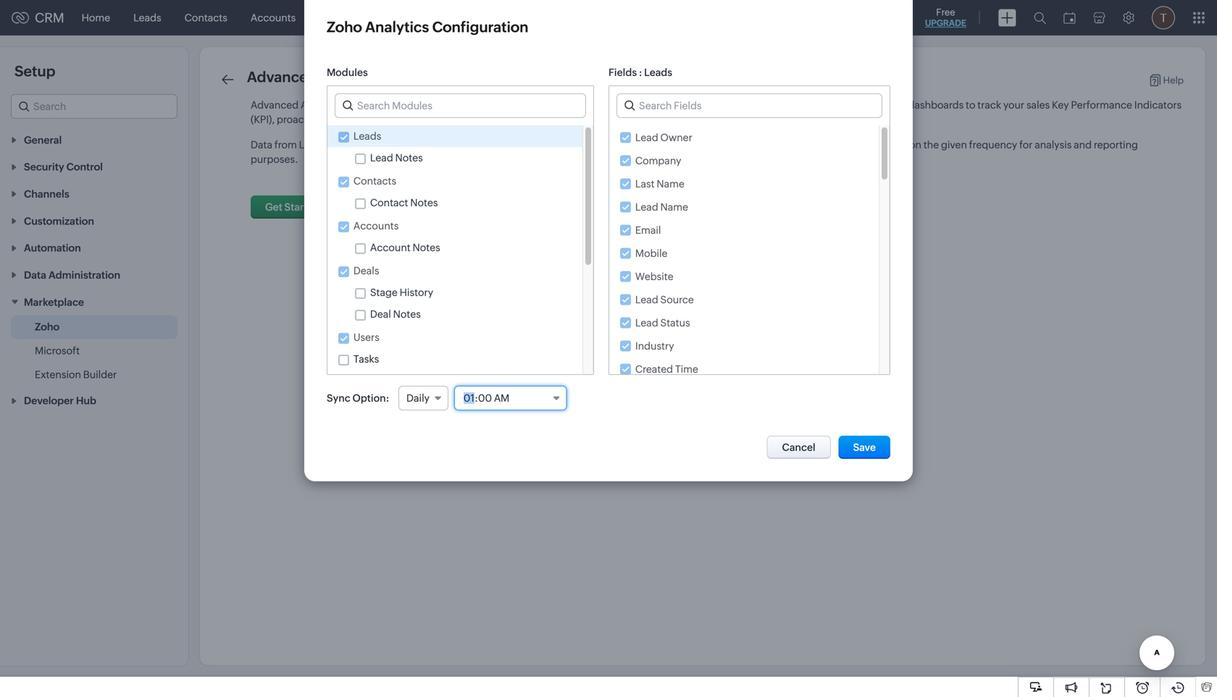 Task type: vqa. For each thing, say whether or not it's contained in the screenshot.
Called
no



Task type: describe. For each thing, give the bounding box(es) containing it.
get started
[[265, 201, 320, 213]]

mobile
[[635, 248, 668, 259]]

crm up marketing
[[575, 99, 598, 111]]

marketing
[[575, 114, 623, 125]]

free upgrade
[[925, 7, 967, 28]]

synchronized
[[719, 139, 782, 151]]

1 vertical spatial :
[[386, 393, 389, 404]]

create
[[776, 99, 806, 111]]

lead source
[[635, 294, 694, 306]]

crm up search modules "text box"
[[449, 69, 482, 86]]

marketplace region
[[0, 315, 188, 387]]

and right reports
[[888, 99, 906, 111]]

contact
[[370, 197, 408, 209]]

for for advanced analytics for zoho crm enables you to organize your zoho crm data the way you want. you can easily create powerful reports and dashboards to track your sales key performance indicators (kpi), proactively manage your sales pipeline, optimize your sales and marketing execution, and much more.
[[346, 99, 359, 111]]

started
[[284, 201, 320, 213]]

save button
[[839, 436, 891, 459]]

analysis
[[1035, 139, 1072, 151]]

name for last name
[[657, 178, 685, 190]]

0 vertical spatial deals
[[319, 12, 345, 24]]

analytics inside data from leads, contacts, accounts, deals, users and other selected modules will be automatically synchronized with zoho analytics based on the given frequency for analysis and reporting purposes.
[[833, 139, 876, 151]]

the inside data from leads, contacts, accounts, deals, users and other selected modules will be automatically synchronized with zoho analytics based on the given frequency for analysis and reporting purposes.
[[924, 139, 939, 151]]

from
[[274, 139, 297, 151]]

contacts,
[[332, 139, 377, 151]]

time
[[675, 364, 698, 375]]

accounts,
[[379, 139, 428, 151]]

setup
[[14, 63, 55, 80]]

your right track
[[1004, 99, 1025, 111]]

leads link
[[122, 0, 173, 35]]

created time
[[635, 364, 698, 375]]

calls
[[484, 12, 507, 24]]

lead name
[[635, 201, 688, 213]]

lead for lead status
[[635, 317, 658, 329]]

given
[[941, 139, 967, 151]]

1 to from the left
[[471, 99, 480, 111]]

crm link
[[12, 10, 64, 25]]

upgrade
[[925, 18, 967, 28]]

fields : leads
[[609, 67, 672, 78]]

get started button
[[251, 196, 334, 219]]

crm left enables
[[388, 99, 411, 111]]

microsoft link
[[35, 344, 80, 358]]

be
[[639, 139, 651, 151]]

much
[[697, 114, 724, 125]]

0 vertical spatial contacts
[[184, 12, 227, 24]]

free
[[936, 7, 955, 18]]

last name
[[635, 178, 685, 190]]

stage
[[370, 287, 398, 299]]

and down want.
[[677, 114, 695, 125]]

fields
[[609, 67, 637, 78]]

lead status
[[635, 317, 690, 329]]

for inside data from leads, contacts, accounts, deals, users and other selected modules will be automatically synchronized with zoho analytics based on the given frequency for analysis and reporting purposes.
[[1020, 139, 1033, 151]]

status
[[660, 317, 690, 329]]

marketplace
[[24, 297, 84, 308]]

reports
[[852, 99, 886, 111]]

2 you from the left
[[661, 99, 679, 111]]

cancel button
[[767, 436, 831, 459]]

advanced analytics for zoho crm
[[247, 69, 482, 86]]

get
[[265, 201, 282, 213]]

pipeline,
[[420, 114, 461, 125]]

daily
[[407, 393, 430, 404]]

way
[[640, 99, 659, 111]]

track
[[978, 99, 1002, 111]]

save
[[853, 442, 876, 454]]

data from leads, contacts, accounts, deals, users and other selected modules will be automatically synchronized with zoho analytics based on the given frequency for analysis and reporting purposes.
[[251, 139, 1138, 165]]

want.
[[681, 99, 707, 111]]

name for lead name
[[660, 201, 688, 213]]

proactively
[[277, 114, 329, 125]]

deal
[[370, 309, 391, 320]]

zoho inside data from leads, contacts, accounts, deals, users and other selected modules will be automatically synchronized with zoho analytics based on the given frequency for analysis and reporting purposes.
[[807, 139, 831, 151]]

lead owner
[[635, 132, 693, 143]]

your down "organize"
[[506, 114, 527, 125]]

Search Modules text field
[[335, 94, 585, 117]]

easily
[[748, 99, 774, 111]]

0 horizontal spatial users
[[353, 332, 380, 343]]

configuration
[[432, 19, 529, 36]]

tasks link
[[356, 0, 405, 35]]

account notes
[[370, 242, 440, 254]]

company
[[635, 155, 681, 167]]

performance
[[1071, 99, 1132, 111]]

advanced for advanced analytics for zoho crm
[[247, 69, 317, 86]]

0 horizontal spatial sales
[[395, 114, 418, 125]]

microsoft
[[35, 345, 80, 357]]

will
[[621, 139, 637, 151]]

account
[[370, 242, 411, 254]]

and right analysis
[[1074, 139, 1092, 151]]

1 vertical spatial contacts
[[353, 175, 396, 187]]

deal notes
[[370, 309, 421, 320]]

analytics for advanced analytics for zoho crm enables you to organize your zoho crm data the way you want. you can easily create powerful reports and dashboards to track your sales key performance indicators (kpi), proactively manage your sales pipeline, optimize your sales and marketing execution, and much more.
[[301, 99, 344, 111]]

marketplace button
[[0, 288, 188, 315]]

data
[[251, 139, 272, 151]]

industry
[[635, 341, 674, 352]]

data
[[600, 99, 621, 111]]



Task type: locate. For each thing, give the bounding box(es) containing it.
your right "organize"
[[526, 99, 547, 111]]

extension
[[35, 369, 81, 381]]

and
[[888, 99, 906, 111], [555, 114, 573, 125], [677, 114, 695, 125], [488, 139, 506, 151], [1074, 139, 1092, 151]]

calls link
[[472, 0, 518, 35]]

group
[[328, 125, 583, 169], [328, 170, 583, 214], [328, 215, 583, 259], [328, 260, 583, 325]]

execution,
[[625, 114, 674, 125]]

analytics up advanced analytics for zoho crm
[[365, 19, 429, 36]]

zoho up selected
[[549, 99, 573, 111]]

accounts left deals link
[[251, 12, 296, 24]]

analytics up proactively
[[301, 99, 344, 111]]

1 horizontal spatial contacts
[[353, 175, 396, 187]]

0 vertical spatial for
[[387, 69, 407, 86]]

for
[[387, 69, 407, 86], [346, 99, 359, 111], [1020, 139, 1033, 151]]

Daily field
[[399, 386, 448, 411]]

modules
[[327, 67, 368, 78]]

based
[[879, 139, 907, 151]]

advanced
[[247, 69, 317, 86], [251, 99, 299, 111]]

2 tree item from the top
[[328, 282, 583, 325]]

crm right the logo
[[35, 10, 64, 25]]

0 vertical spatial advanced
[[247, 69, 317, 86]]

accounts
[[251, 12, 296, 24], [353, 220, 399, 232]]

reporting
[[1094, 139, 1138, 151]]

0 vertical spatial users
[[460, 139, 486, 151]]

lead for lead name
[[635, 201, 658, 213]]

for right modules
[[387, 69, 407, 86]]

zoho up modules
[[327, 19, 362, 36]]

1 group from the top
[[328, 125, 583, 169]]

0 horizontal spatial contacts
[[184, 12, 227, 24]]

selected
[[536, 139, 576, 151]]

leads right home
[[133, 12, 161, 24]]

zoho analytics configuration
[[327, 19, 529, 36]]

group containing accounts
[[328, 215, 583, 259]]

1 horizontal spatial :
[[639, 67, 642, 78]]

for left analysis
[[1020, 139, 1033, 151]]

name up lead name
[[657, 178, 685, 190]]

: left daily
[[386, 393, 389, 404]]

home link
[[70, 0, 122, 35]]

zoho up manage
[[361, 99, 386, 111]]

lead down website
[[635, 294, 658, 306]]

crm
[[35, 10, 64, 25], [449, 69, 482, 86], [388, 99, 411, 111], [575, 99, 598, 111]]

group down deals,
[[328, 170, 583, 214]]

1 horizontal spatial for
[[387, 69, 407, 86]]

lead notes
[[370, 152, 423, 164]]

0 horizontal spatial leads
[[133, 12, 161, 24]]

leads inside group
[[353, 130, 381, 142]]

group containing leads
[[328, 125, 583, 169]]

lead for lead notes
[[370, 152, 393, 164]]

1 vertical spatial deals
[[353, 265, 379, 277]]

0 horizontal spatial deals
[[319, 12, 345, 24]]

users down deal
[[353, 332, 380, 343]]

1 horizontal spatial deals
[[353, 265, 379, 277]]

organize
[[483, 99, 524, 111]]

owner
[[660, 132, 693, 143]]

lead
[[635, 132, 658, 143], [370, 152, 393, 164], [635, 201, 658, 213], [635, 294, 658, 306], [635, 317, 658, 329]]

tree item containing stage history
[[328, 282, 583, 325]]

sales up selected
[[529, 114, 553, 125]]

for inside advanced analytics for zoho crm enables you to organize your zoho crm data the way you want. you can easily create powerful reports and dashboards to track your sales key performance indicators (kpi), proactively manage your sales pipeline, optimize your sales and marketing execution, and much more.
[[346, 99, 359, 111]]

tasks up "option"
[[353, 354, 379, 365]]

1 horizontal spatial leads
[[353, 130, 381, 142]]

advanced for advanced analytics for zoho crm enables you to organize your zoho crm data the way you want. you can easily create powerful reports and dashboards to track your sales key performance indicators (kpi), proactively manage your sales pipeline, optimize your sales and marketing execution, and much more.
[[251, 99, 299, 111]]

3 group from the top
[[328, 215, 583, 259]]

0 horizontal spatial to
[[471, 99, 480, 111]]

help
[[1163, 75, 1184, 86]]

0 vertical spatial tasks
[[368, 12, 394, 24]]

you
[[709, 99, 726, 111]]

0 vertical spatial accounts
[[251, 12, 296, 24]]

analytics up manage
[[320, 69, 384, 86]]

analytics for advanced analytics for zoho crm
[[320, 69, 384, 86]]

accounts inside group
[[353, 220, 399, 232]]

you up pipeline, on the top
[[451, 99, 469, 111]]

last
[[635, 178, 655, 190]]

users inside data from leads, contacts, accounts, deals, users and other selected modules will be automatically synchronized with zoho analytics based on the given frequency for analysis and reporting purposes.
[[460, 139, 486, 151]]

powerful
[[808, 99, 850, 111]]

users
[[460, 139, 486, 151], [353, 332, 380, 343]]

and left 'other'
[[488, 139, 506, 151]]

2 group from the top
[[328, 170, 583, 214]]

tree item
[[328, 125, 583, 572], [328, 282, 583, 325]]

advanced inside advanced analytics for zoho crm enables you to organize your zoho crm data the way you want. you can easily create powerful reports and dashboards to track your sales key performance indicators (kpi), proactively manage your sales pipeline, optimize your sales and marketing execution, and much more.
[[251, 99, 299, 111]]

2 horizontal spatial sales
[[1027, 99, 1050, 111]]

contacts right leads link at the top
[[184, 12, 227, 24]]

2 horizontal spatial for
[[1020, 139, 1033, 151]]

1 vertical spatial tasks
[[353, 354, 379, 365]]

1 vertical spatial for
[[346, 99, 359, 111]]

indicators
[[1134, 99, 1182, 111]]

notes for deal notes
[[393, 309, 421, 320]]

advanced analytics for zoho crm enables you to organize your zoho crm data the way you want. you can easily create powerful reports and dashboards to track your sales key performance indicators (kpi), proactively manage your sales pipeline, optimize your sales and marketing execution, and much more.
[[251, 99, 1182, 125]]

option
[[353, 393, 386, 404]]

accounts up the account
[[353, 220, 399, 232]]

history
[[400, 287, 433, 299]]

lead down accounts,
[[370, 152, 393, 164]]

zoho right with
[[807, 139, 831, 151]]

0 horizontal spatial accounts
[[251, 12, 296, 24]]

1 vertical spatial name
[[660, 201, 688, 213]]

sync
[[327, 393, 351, 404]]

zoho inside marketplace region
[[35, 321, 60, 333]]

source
[[660, 294, 694, 306]]

deals
[[319, 12, 345, 24], [353, 265, 379, 277]]

for for advanced analytics for zoho crm
[[387, 69, 407, 86]]

tasks group
[[328, 349, 583, 392]]

group down search modules "text box"
[[328, 125, 583, 169]]

analytics for zoho analytics configuration
[[365, 19, 429, 36]]

2 vertical spatial for
[[1020, 139, 1033, 151]]

deals up stage
[[353, 265, 379, 277]]

notes right contact
[[410, 197, 438, 209]]

notes for lead notes
[[395, 152, 423, 164]]

manage
[[331, 114, 370, 125]]

other
[[508, 139, 534, 151]]

tree item containing leads
[[328, 125, 583, 572]]

1 vertical spatial advanced
[[251, 99, 299, 111]]

1 tree item from the top
[[328, 125, 583, 572]]

frequency
[[969, 139, 1017, 151]]

contact notes
[[370, 197, 438, 209]]

contacts
[[184, 12, 227, 24], [353, 175, 396, 187]]

1 horizontal spatial accounts
[[353, 220, 399, 232]]

0 horizontal spatial the
[[623, 99, 638, 111]]

: right the fields
[[639, 67, 642, 78]]

stage history
[[370, 287, 433, 299]]

the inside advanced analytics for zoho crm enables you to organize your zoho crm data the way you want. you can easily create powerful reports and dashboards to track your sales key performance indicators (kpi), proactively manage your sales pipeline, optimize your sales and marketing execution, and much more.
[[623, 99, 638, 111]]

None text field
[[455, 387, 566, 410]]

leads down manage
[[353, 130, 381, 142]]

0 horizontal spatial :
[[386, 393, 389, 404]]

1 vertical spatial leads
[[644, 67, 672, 78]]

sales up accounts,
[[395, 114, 418, 125]]

you
[[451, 99, 469, 111], [661, 99, 679, 111]]

users down optimize
[[460, 139, 486, 151]]

can
[[728, 99, 746, 111]]

analytics
[[365, 19, 429, 36], [320, 69, 384, 86], [301, 99, 344, 111], [833, 139, 876, 151]]

to left track
[[966, 99, 976, 111]]

for up manage
[[346, 99, 359, 111]]

:
[[639, 67, 642, 78], [386, 393, 389, 404]]

1 vertical spatial accounts
[[353, 220, 399, 232]]

email
[[635, 225, 661, 236]]

notes for contact notes
[[410, 197, 438, 209]]

more.
[[726, 114, 754, 125]]

you right 'way'
[[661, 99, 679, 111]]

sales left key
[[1027, 99, 1050, 111]]

notes for account notes
[[413, 242, 440, 254]]

group containing contacts
[[328, 170, 583, 214]]

meetings link
[[405, 0, 472, 35]]

0 vertical spatial the
[[623, 99, 638, 111]]

deals left tasks 'link'
[[319, 12, 345, 24]]

deals,
[[430, 139, 458, 151]]

with
[[784, 139, 805, 151]]

notes right the account
[[413, 242, 440, 254]]

the left 'way'
[[623, 99, 638, 111]]

(kpi),
[[251, 114, 275, 125]]

1 horizontal spatial sales
[[529, 114, 553, 125]]

to up optimize
[[471, 99, 480, 111]]

lead down execution,
[[635, 132, 658, 143]]

zoho down marketplace
[[35, 321, 60, 333]]

tasks
[[368, 12, 394, 24], [353, 354, 379, 365]]

4 group from the top
[[328, 260, 583, 325]]

purposes.
[[251, 154, 298, 165]]

website
[[635, 271, 674, 283]]

contacts up contact
[[353, 175, 396, 187]]

1 horizontal spatial the
[[924, 139, 939, 151]]

0 horizontal spatial you
[[451, 99, 469, 111]]

group down account notes
[[328, 260, 583, 325]]

tasks inside group
[[353, 354, 379, 365]]

lead for lead source
[[635, 294, 658, 306]]

2 vertical spatial leads
[[353, 130, 381, 142]]

leads
[[133, 12, 161, 24], [644, 67, 672, 78], [353, 130, 381, 142]]

Search Fields text field
[[617, 94, 882, 117]]

profile image
[[1152, 6, 1175, 29]]

name
[[657, 178, 685, 190], [660, 201, 688, 213]]

analytics left based
[[833, 139, 876, 151]]

sync option :
[[327, 393, 389, 404]]

analytics inside advanced analytics for zoho crm enables you to organize your zoho crm data the way you want. you can easily create powerful reports and dashboards to track your sales key performance indicators (kpi), proactively manage your sales pipeline, optimize your sales and marketing execution, and much more.
[[301, 99, 344, 111]]

zoho link
[[35, 320, 60, 334]]

your
[[526, 99, 547, 111], [1004, 99, 1025, 111], [372, 114, 393, 125], [506, 114, 527, 125]]

leads up 'way'
[[644, 67, 672, 78]]

dashboards
[[908, 99, 964, 111]]

cancel
[[782, 442, 816, 454]]

1 horizontal spatial you
[[661, 99, 679, 111]]

tasks right deals link
[[368, 12, 394, 24]]

1 horizontal spatial to
[[966, 99, 976, 111]]

leads,
[[299, 139, 330, 151]]

builder
[[83, 369, 117, 381]]

notes down stage history in the left of the page
[[393, 309, 421, 320]]

notes down accounts,
[[395, 152, 423, 164]]

to
[[471, 99, 480, 111], [966, 99, 976, 111]]

your right manage
[[372, 114, 393, 125]]

group down contact notes
[[328, 215, 583, 259]]

on
[[909, 139, 922, 151]]

zoho up enables
[[410, 69, 446, 86]]

profile element
[[1143, 0, 1184, 35]]

2 horizontal spatial leads
[[644, 67, 672, 78]]

0 vertical spatial name
[[657, 178, 685, 190]]

notes
[[395, 152, 423, 164], [410, 197, 438, 209], [413, 242, 440, 254], [393, 309, 421, 320]]

0 horizontal spatial for
[[346, 99, 359, 111]]

group containing deals
[[328, 260, 583, 325]]

1 vertical spatial the
[[924, 139, 939, 151]]

logo image
[[12, 12, 29, 24]]

enables
[[413, 99, 449, 111]]

lead up email
[[635, 201, 658, 213]]

and up selected
[[555, 114, 573, 125]]

contacts link
[[173, 0, 239, 35]]

1 vertical spatial users
[[353, 332, 380, 343]]

1 horizontal spatial users
[[460, 139, 486, 151]]

1 you from the left
[[451, 99, 469, 111]]

optimize
[[463, 114, 504, 125]]

0 vertical spatial leads
[[133, 12, 161, 24]]

the right on at the top right of page
[[924, 139, 939, 151]]

deals link
[[307, 0, 356, 35]]

tasks inside 'link'
[[368, 12, 394, 24]]

lead for lead owner
[[635, 132, 658, 143]]

2 to from the left
[[966, 99, 976, 111]]

meetings
[[417, 12, 461, 24]]

modules
[[578, 139, 619, 151]]

lead up industry
[[635, 317, 658, 329]]

0 vertical spatial :
[[639, 67, 642, 78]]

automatically
[[653, 139, 717, 151]]

name down last name
[[660, 201, 688, 213]]



